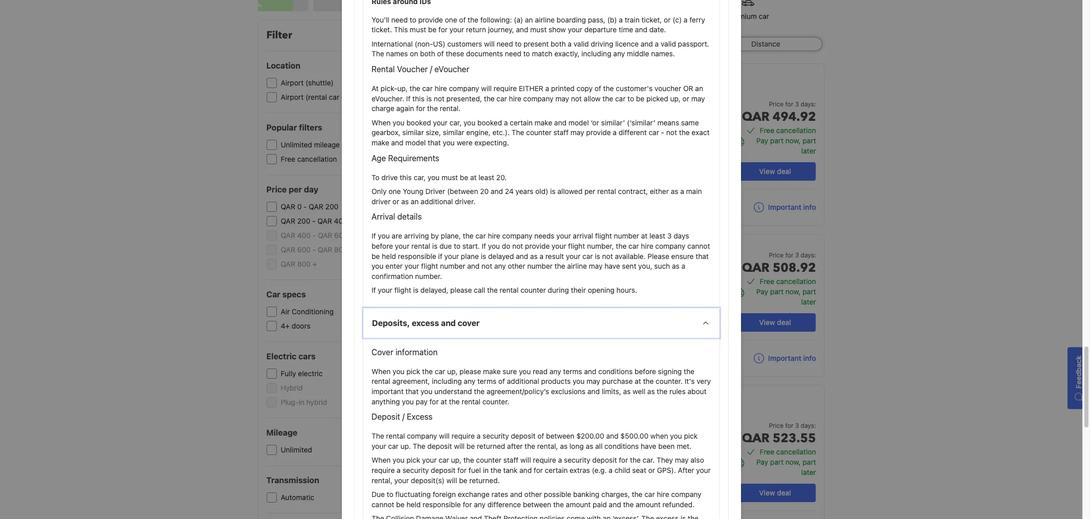Task type: describe. For each thing, give the bounding box(es) containing it.
car inside due to fluctuating foreign exchange rates and other possible banking charges, the car hire company cannot be held responsible for any difference between the amount paid and the amount refunded.
[[645, 490, 655, 499]]

show
[[549, 25, 566, 34]]

0 vertical spatial terms
[[563, 367, 582, 376]]

will inside at pick-up, the car hire company will require either a printed copy of the customer's voucher or an evoucher. if this is not presented, the car hire company may not allow the car to be picked up, or may charge again for the rental.
[[481, 84, 492, 93]]

hire up please
[[641, 242, 654, 250]]

car up start.
[[476, 232, 486, 240]]

1 1 small bag from the top
[[652, 129, 690, 138]]

deposit up deposit(s)
[[431, 466, 456, 475]]

that inside when you pick the car up, please make sure you read any terms and conditions before signing the rental agreement, including any terms of additional products you may purchase at the counter. it's very important that you understand the agreement/policy's exclusions and limits, as well as the rules about anything you pay for at the rental counter.
[[406, 387, 419, 396]]

car up departure
[[580, 12, 590, 20]]

provide inside when you booked your car, you booked a certain make and model 'or similar' ('similar' means same gearbox, similar size, similar engine, etc.). the counter staff may provide a different car - not the exact make and model that you were expecting.
[[586, 128, 611, 137]]

rental inside if you are arriving by plane, the car hire company needs your arrival flight number at least 3 days before your rental is due to start. if you do not provide your flight number, the car hire company cannot be held responsible if your plane is delayed and as a result your car is not available. please ensure that you enter your flight number and not any other number the airline may have sent you, such as a confirmation number.
[[412, 242, 430, 250]]

pay part now, part later for qar 508.92
[[757, 287, 817, 306]]

1 valid from the left
[[574, 39, 589, 48]]

may down 'printed' at the right top
[[556, 94, 569, 103]]

days: for qar 494.92
[[801, 100, 817, 108]]

arrival details
[[372, 212, 422, 221]]

a down up.
[[397, 466, 401, 475]]

1 vertical spatial qar 200
[[281, 217, 311, 225]]

0 horizontal spatial this
[[400, 173, 412, 182]]

up, inside when you pick the car up, please make sure you read any terms and conditions before signing the rental agreement, including any terms of additional products you may purchase at the counter. it's very important that you understand the agreement/policy's exclusions and limits, as well as the rules about anything you pay for at the rental counter.
[[447, 367, 458, 376]]

0 vertical spatial qar 600
[[318, 231, 348, 240]]

the down result
[[555, 262, 565, 270]]

either
[[519, 84, 544, 93]]

0 for qar 600
[[426, 231, 430, 240]]

refunded.
[[663, 500, 695, 509]]

make inside when you pick the car up, please make sure you read any terms and conditions before signing the rental agreement, including any terms of additional products you may purchase at the counter. it's very important that you understand the agreement/policy's exclusions and limits, as well as the rules about anything you pay for at the rental counter.
[[483, 367, 501, 376]]

and down gearbox,
[[391, 138, 404, 147]]

small inside small car button
[[611, 12, 629, 20]]

shuttle
[[550, 494, 571, 501]]

date.
[[650, 25, 666, 34]]

the left rental.
[[427, 104, 438, 113]]

need inside you'll need to provide one of the following: (a) an airline boarding pass, (b) a train ticket, or (c) a ferry ticket. this must be for your return journey, and must show your departure time and date.
[[391, 15, 408, 24]]

0 vertical spatial by
[[467, 39, 476, 48]]

large left opening
[[567, 280, 586, 289]]

the down 'deposit'
[[372, 432, 384, 441]]

your up 'fluctuating'
[[394, 476, 409, 485]]

first)
[[667, 39, 683, 48]]

electric cars
[[267, 352, 316, 361]]

0 vertical spatial please
[[450, 286, 472, 295]]

hire up delayed
[[488, 232, 500, 240]]

result
[[546, 252, 564, 260]]

0 horizontal spatial must
[[410, 25, 426, 34]]

rental voucher / evoucher
[[372, 65, 469, 74]]

rental right call
[[500, 286, 519, 295]]

and down at pick-up, the car hire company will require either a printed copy of the customer's voucher or an evoucher. if this is not presented, the car hire company may not allow the car to be picked up, or may charge again for the rental. on the top
[[554, 118, 567, 127]]

2 amount from the left
[[636, 500, 661, 509]]

free cancellation for 27
[[281, 155, 337, 163]]

you up the exclusions
[[573, 377, 585, 386]]

your right if
[[444, 252, 459, 260]]

your down confirmation
[[378, 286, 392, 295]]

of inside when you pick the car up, please make sure you read any terms and conditions before signing the rental agreement, including any terms of additional products you may purchase at the counter. it's very important that you understand the agreement/policy's exclusions and limits, as well as the rules about anything you pay for at the rental counter.
[[498, 377, 505, 386]]

airline inside you'll need to provide one of the following: (a) an airline boarding pass, (b) a train ticket, or (c) a ferry ticket. this must be for your return journey, and must show your departure time and date.
[[535, 15, 555, 24]]

driving
[[591, 39, 614, 48]]

rental down understand
[[462, 397, 481, 406]]

as left 'well'
[[623, 387, 631, 396]]

the up start.
[[463, 232, 474, 240]]

rental inside the rental company will require a security deposit of between $200.00 and $500.00 when you pick your car up. the deposit will be returned after the rental, as long as all conditions have been met.
[[386, 432, 405, 441]]

a right (c)
[[684, 15, 688, 24]]

2 vertical spatial unlimited mileage
[[562, 465, 621, 474]]

1 horizontal spatial number
[[527, 262, 553, 270]]

people carrier button
[[651, 0, 718, 28]]

y. for norman y. mineta san jose international airport shuttle bus
[[579, 482, 585, 491]]

bag up (e.g.
[[588, 451, 601, 459]]

engine,
[[466, 128, 491, 137]]

the left "25"
[[410, 84, 420, 93]]

bag down met.
[[677, 451, 690, 459]]

a up names.
[[655, 39, 659, 48]]

car up "etc.)." on the left top
[[497, 94, 507, 103]]

deposit right up.
[[427, 442, 452, 451]]

1 vertical spatial small
[[657, 129, 675, 138]]

3 seats from the top
[[569, 436, 586, 445]]

exactly,
[[555, 49, 580, 58]]

clear
[[383, 30, 400, 39]]

not down delayed
[[482, 262, 492, 270]]

1 seats from the top
[[569, 115, 587, 123]]

products
[[541, 377, 571, 386]]

this inside at pick-up, the car hire company will require either a printed copy of the customer's voucher or an evoucher. if this is not presented, the car hire company may not allow the car to be picked up, or may charge again for the rental.
[[413, 94, 425, 103]]

number.
[[415, 272, 442, 281]]

1 vertical spatial mileage
[[596, 295, 621, 303]]

years
[[516, 187, 534, 196]]

a inside at pick-up, the car hire company will require either a printed copy of the customer's voucher or an evoucher. if this is not presented, the car hire company may not allow the car to be picked up, or may charge again for the rental.
[[545, 84, 549, 93]]

means
[[658, 118, 680, 127]]

free for qar 508.92
[[760, 277, 775, 286]]

sort
[[451, 39, 466, 48]]

1 left they
[[652, 451, 655, 459]]

view deal button for qar 523.55
[[735, 484, 817, 502]]

y. for norman y. mineta san jose international airport
[[579, 312, 585, 321]]

to inside if you are arriving by plane, the car hire company needs your arrival flight number at least 3 days before your rental is due to start. if you do not provide your flight number, the car hire company cannot be held responsible if your plane is delayed and as a result your car is not available. please ensure that you enter your flight number and not any other number the airline may have sent you, such as a confirmation number.
[[454, 242, 461, 250]]

the right understand
[[474, 387, 485, 396]]

later for qar 508.92
[[802, 298, 817, 306]]

a right (b)
[[619, 15, 623, 24]]

medium car
[[500, 12, 539, 20]]

start.
[[463, 242, 480, 250]]

during
[[548, 286, 569, 295]]

customers
[[447, 39, 482, 48]]

the up seat
[[630, 456, 641, 465]]

feedback button
[[1068, 347, 1091, 409]]

now, for qar 494.92
[[786, 136, 801, 145]]

arrival
[[573, 232, 593, 240]]

deposits, excess and cover button
[[363, 308, 720, 338]]

may inside the when you pick your car up, the counter staff will require a security deposit for the car. they may also require a security deposit for fuel in the tank and for certain extras (e.g. a child seat or gps). after your rental, your deposit(s) will be returned.
[[675, 456, 689, 465]]

3 0 from the top
[[426, 260, 430, 268]]

plane
[[461, 252, 479, 260]]

for up child
[[619, 456, 628, 465]]

24
[[505, 187, 514, 196]]

filters inside the clear all filters button
[[411, 30, 430, 39]]

3 for qar 494.92
[[796, 100, 800, 108]]

(lowest
[[641, 39, 665, 48]]

large down 4 seats
[[567, 129, 586, 138]]

1 vertical spatial counter
[[521, 286, 546, 295]]

conditions inside the rental company will require a security deposit of between $200.00 and $500.00 when you pick your car up. the deposit will be returned after the rental, as long as all conditions have been met.
[[605, 442, 639, 451]]

unlimited down long
[[562, 465, 594, 474]]

for left fuel
[[458, 466, 467, 475]]

will left returned
[[454, 442, 465, 451]]

view deal for qar 508.92
[[760, 318, 792, 327]]

you'll need to provide one of the following: (a) an airline boarding pass, (b) a train ticket, or (c) a ferry ticket. this must be for your return journey, and must show your departure time and date.
[[372, 15, 705, 34]]

your down 'boarding'
[[568, 25, 583, 34]]

deposits,
[[372, 319, 410, 328]]

flight down arrival
[[568, 242, 585, 250]]

company inside due to fluctuating foreign exchange rates and other possible banking charges, the car hire company cannot be held responsible for any difference between the amount paid and the amount refunded.
[[671, 490, 702, 499]]

4 0 from the top
[[426, 384, 430, 392]]

your inside when you booked your car, you booked a certain make and model 'or similar' ('similar' means same gearbox, similar size, similar engine, etc.). the counter staff may provide a different car - not the exact make and model that you were expecting.
[[433, 118, 448, 127]]

you left the were
[[443, 138, 455, 147]]

3 for qar 523.55
[[796, 422, 800, 430]]

specs
[[283, 290, 306, 299]]

if down confirmation
[[372, 286, 376, 295]]

1 vertical spatial make
[[372, 138, 389, 147]]

international for norman y. mineta san jose international airport
[[644, 312, 687, 321]]

automatic up they
[[652, 436, 685, 445]]

view deal button for qar 508.92
[[735, 313, 817, 332]]

printed
[[551, 84, 575, 93]]

1 5 from the top
[[562, 266, 567, 275]]

if
[[438, 252, 442, 260]]

pick for agreement,
[[407, 367, 420, 376]]

product card group containing qar 508.92
[[451, 234, 829, 377]]

jose for norman y. mineta san jose international airport shuttle bus
[[626, 482, 642, 491]]

on
[[410, 49, 418, 58]]

2 valid from the left
[[661, 39, 676, 48]]

0 vertical spatial qar 800
[[318, 245, 348, 254]]

0 horizontal spatial both
[[420, 49, 435, 58]]

clear all filters button
[[383, 30, 430, 39]]

plug-
[[281, 398, 299, 407]]

security inside the rental company will require a security deposit of between $200.00 and $500.00 when you pick your car up. the deposit will be returned after the rental, as long as all conditions have been met.
[[483, 432, 509, 441]]

2 horizontal spatial number
[[614, 232, 640, 240]]

company up the presented,
[[449, 84, 479, 93]]

large down long
[[567, 451, 586, 459]]

view for qar 523.55
[[760, 489, 776, 497]]

important info for first important info button from the top
[[769, 203, 817, 212]]

flight down confirmation
[[394, 286, 411, 295]]

not up rental.
[[434, 94, 445, 103]]

allowed
[[558, 187, 583, 196]]

evoucher.
[[372, 94, 404, 103]]

rules
[[670, 387, 686, 396]]

child
[[615, 466, 631, 475]]

days: for qar 508.92
[[801, 251, 817, 259]]

premium car
[[728, 12, 770, 20]]

2 1 large bag from the top
[[562, 280, 601, 289]]

0 vertical spatial qar 400
[[318, 217, 348, 225]]

0 horizontal spatial in
[[299, 398, 305, 407]]

1 vertical spatial filters
[[299, 123, 323, 132]]

day
[[304, 185, 319, 194]]

when
[[651, 432, 668, 441]]

ideal
[[553, 395, 566, 403]]

not inside when you booked your car, you booked a certain make and model 'or similar' ('similar' means same gearbox, similar size, similar engine, etc.). the counter staff may provide a different car - not the exact make and model that you were expecting.
[[667, 128, 677, 137]]

or inside economy hyundai accent or similar
[[645, 246, 651, 254]]

ticket.
[[372, 25, 392, 34]]

2 vertical spatial need
[[505, 49, 522, 58]]

2 info from the top
[[804, 354, 817, 363]]

excess
[[407, 412, 433, 422]]

car right (a)
[[528, 12, 539, 20]]

staff inside when you booked your car, you booked a certain make and model 'or similar' ('similar' means same gearbox, similar size, similar engine, etc.). the counter staff may provide a different car - not the exact make and model that you were expecting.
[[554, 128, 569, 137]]

pay for qar 523.55
[[757, 458, 769, 467]]

2 vertical spatial mileage
[[596, 465, 621, 474]]

fully electric
[[281, 369, 323, 378]]

bag right their
[[588, 280, 601, 289]]

the inside you'll need to provide one of the following: (a) an airline boarding pass, (b) a train ticket, or (c) a ferry ticket. this must be for your return journey, and must show your departure time and date.
[[468, 15, 479, 24]]

(between
[[447, 187, 478, 196]]

for inside due to fluctuating foreign exchange rates and other possible banking charges, the car hire company cannot be held responsible for any difference between the amount paid and the amount refunded.
[[463, 500, 472, 509]]

car right premium
[[759, 12, 770, 20]]

later for qar 523.55
[[802, 468, 817, 477]]

deal for qar 508.92
[[778, 318, 792, 327]]

your up deposit(s)
[[422, 456, 437, 465]]

to inside due to fluctuating foreign exchange rates and other possible banking charges, the car hire company cannot be held responsible for any difference between the amount paid and the amount refunded.
[[387, 490, 393, 499]]

free for 27
[[281, 155, 296, 163]]

these
[[446, 49, 464, 58]]

similar up the were
[[443, 128, 464, 137]]

price inside sort by element
[[622, 39, 639, 48]]

0 vertical spatial unlimited mileage
[[281, 140, 340, 149]]

not down number,
[[602, 252, 613, 260]]

spark
[[628, 95, 644, 102]]

certain inside when you booked your car, you booked a certain make and model 'or similar' ('similar' means same gearbox, similar size, similar engine, etc.). the counter staff may provide a different car - not the exact make and model that you were expecting.
[[510, 118, 533, 127]]

when for cover information
[[372, 367, 391, 376]]

company down days
[[656, 242, 686, 250]]

3 inside if you are arriving by plane, the car hire company needs your arrival flight number at least 3 days before your rental is due to start. if you do not provide your flight number, the car hire company cannot be held responsible if your plane is delayed and as a result your car is not available. please ensure that you enter your flight number and not any other number the airline may have sent you, such as a confirmation number.
[[668, 232, 672, 240]]

and left limits,
[[588, 387, 600, 396]]

you down again
[[393, 118, 405, 127]]

car down the rental voucher / evoucher
[[422, 84, 433, 93]]

please inside when you pick the car up, please make sure you read any terms and conditions before signing the rental agreement, including any terms of additional products you may purchase at the counter. it's very important that you understand the agreement/policy's exclusions and limits, as well as the rules about anything you pay for at the rental counter.
[[460, 367, 481, 376]]

25
[[422, 78, 430, 87]]

electric
[[267, 352, 297, 361]]

when inside the when you pick your car up, the counter staff will require a security deposit for the car. they may also require a security deposit for fuel in the tank and for certain extras (e.g. a child seat or gps). after your rental, your deposit(s) will be returned.
[[372, 456, 391, 465]]

price for qar 523.55
[[770, 422, 784, 430]]

(e.g.
[[592, 466, 607, 475]]

presented,
[[447, 94, 482, 103]]

for right ideal
[[568, 395, 576, 403]]

purchase
[[602, 377, 633, 386]]

price for qar 508.92
[[770, 251, 784, 259]]

flight up number.
[[421, 262, 438, 270]]

0 horizontal spatial car,
[[414, 173, 426, 182]]

of inside international (non-us) customers will need to present both a valid driving licence and a valid passport. the names on both of these documents need to match exactly, including any middle names.
[[437, 49, 444, 58]]

all inside the rental company will require a security deposit of between $200.00 and $500.00 when you pick your car up. the deposit will be returned after the rental, as long as all conditions have been met.
[[595, 442, 603, 451]]

the inside when you booked your car, you booked a certain make and model 'or similar' ('similar' means same gearbox, similar size, similar engine, etc.). the counter staff may provide a different car - not the exact make and model that you were expecting.
[[512, 128, 524, 137]]

car left ticket,
[[631, 12, 641, 20]]

rental, inside the rental company will require a security deposit of between $200.00 and $500.00 when you pick your car up. the deposit will be returned after the rental, as long as all conditions have been met.
[[537, 442, 558, 451]]

price (lowest first)
[[622, 39, 683, 48]]

1 vertical spatial model
[[405, 138, 426, 147]]

for inside you'll need to provide one of the following: (a) an airline boarding pass, (b) a train ticket, or (c) a ferry ticket. this must be for your return journey, and must show your departure time and date.
[[439, 25, 448, 34]]

economy for economy chevrolet spark or similar
[[550, 92, 596, 106]]

of inside the rental company will require a security deposit of between $200.00 and $500.00 when you pick your car up. the deposit will be returned after the rental, as long as all conditions have been met.
[[538, 432, 544, 441]]

the up 'well'
[[643, 377, 654, 386]]

1 vertical spatial counter.
[[482, 397, 510, 406]]

be inside you'll need to provide one of the following: (a) an airline boarding pass, (b) a train ticket, or (c) a ferry ticket. this must be for your return journey, and must show your departure time and date.
[[428, 25, 437, 34]]

0 vertical spatial make
[[535, 118, 552, 127]]

age requirements
[[372, 153, 439, 163]]

cannot inside if you are arriving by plane, the car hire company needs your arrival flight number at least 3 days before your rental is due to start. if you do not provide your flight number, the car hire company cannot be held responsible if your plane is delayed and as a result your car is not available. please ensure that you enter your flight number and not any other number the airline may have sent you, such as a confirmation number.
[[688, 242, 710, 250]]

driver
[[426, 187, 445, 196]]

- for qar 400
[[313, 217, 316, 225]]

names.
[[651, 49, 675, 58]]

car inside the when you pick your car up, the counter staff will require a security deposit for the car. they may also require a security deposit for fuel in the tank and for certain extras (e.g. a child seat or gps). after your rental, your deposit(s) will be returned.
[[439, 456, 449, 465]]

- for qar 200
[[304, 202, 307, 211]]

ideal for families
[[553, 395, 601, 403]]

per inside only one young driver (between 20 and 24 years old) is allowed per rental contract, either as a main driver or as an additional driver.
[[585, 187, 596, 196]]

the up agreement,
[[422, 367, 433, 376]]

your down are
[[395, 242, 410, 250]]

for inside when you pick the car up, please make sure you read any terms and conditions before signing the rental agreement, including any terms of additional products you may purchase at the counter. it's very important that you understand the agreement/policy's exclusions and limits, as well as the rules about anything you pay for at the rental counter.
[[430, 397, 439, 406]]

0 horizontal spatial number
[[440, 262, 465, 270]]

is inside at pick-up, the car hire company will require either a printed copy of the customer's voucher or an evoucher. if this is not presented, the car hire company may not allow the car to be picked up, or may charge again for the rental.
[[427, 94, 432, 103]]

you up "pay"
[[421, 387, 433, 396]]

people carrier
[[662, 12, 708, 20]]

1 amount from the left
[[566, 500, 591, 509]]

norman y. mineta san jose international airport
[[550, 312, 713, 321]]

car right '(rental'
[[329, 93, 340, 101]]

a inside the rental company will require a security deposit of between $200.00 and $500.00 when you pick your car up. the deposit will be returned after the rental, as long as all conditions have been met.
[[477, 432, 481, 441]]

0 vertical spatial both
[[551, 39, 566, 48]]

international (non-us) customers will need to present both a valid driving licence and a valid passport. the names on both of these documents need to match exactly, including any middle names.
[[372, 39, 709, 58]]

sort by element
[[480, 35, 825, 53]]

0 horizontal spatial qar 400
[[281, 231, 311, 240]]

are
[[392, 232, 402, 240]]

rental inside only one young driver (between 20 and 24 years old) is allowed per rental contract, either as a main driver or as an additional driver.
[[598, 187, 616, 196]]

1 large bag for product card group containing qar 494.92
[[562, 129, 601, 138]]

company down either
[[523, 94, 554, 103]]

price up qar 0 at the left of the page
[[267, 185, 287, 194]]

1 vertical spatial unlimited mileage
[[562, 295, 621, 303]]

similar inside economy chevrolet spark or similar
[[654, 95, 673, 102]]

20.
[[496, 173, 507, 182]]

and down 'charges,'
[[609, 500, 621, 509]]

rental
[[372, 65, 395, 74]]

rental, inside the when you pick your car up, the counter staff will require a security deposit for the car. they may also require a security deposit for fuel in the tank and for certain extras (e.g. a child seat or gps). after your rental, your deposit(s) will be returned.
[[372, 476, 392, 485]]

economy chevrolet spark or similar
[[550, 92, 673, 106]]

1 horizontal spatial must
[[442, 173, 458, 182]]

0 horizontal spatial qar 600
[[281, 245, 311, 254]]

4+ doors
[[281, 322, 311, 330]]

up, inside the when you pick your car up, the counter staff will require a security deposit for the car. they may also require a security deposit for fuel in the tank and for certain extras (e.g. a child seat or gps). after your rental, your deposit(s) will be returned.
[[451, 456, 462, 465]]

any up products
[[550, 367, 561, 376]]

and down train
[[635, 25, 648, 34]]

0 vertical spatial qar 200
[[309, 202, 339, 211]]

your right result
[[566, 252, 581, 260]]

1 vertical spatial need
[[497, 39, 513, 48]]

or inside you'll need to provide one of the following: (a) an airline boarding pass, (b) a train ticket, or (c) a ferry ticket. this must be for your return journey, and must show your departure time and date.
[[664, 15, 671, 24]]

0 vertical spatial mileage
[[314, 140, 340, 149]]

you'll
[[372, 15, 389, 24]]

view for qar 494.92
[[760, 167, 776, 176]]

journey,
[[488, 25, 514, 34]]

at up 'well'
[[635, 377, 641, 386]]

the inside international (non-us) customers will need to present both a valid driving licence and a valid passport. the names on both of these documents need to match exactly, including any middle names.
[[372, 49, 384, 58]]

your up result
[[552, 242, 566, 250]]

one inside you'll need to provide one of the following: (a) an airline boarding pass, (b) a train ticket, or (c) a ferry ticket. this must be for your return journey, and must show your departure time and date.
[[445, 15, 457, 24]]

qar 0 - qar 200
[[281, 202, 339, 211]]

0 vertical spatial model
[[569, 118, 589, 127]]

2 vertical spatial security
[[403, 466, 429, 475]]

0 horizontal spatial least
[[479, 173, 494, 182]]

sure
[[503, 367, 517, 376]]

young
[[403, 187, 424, 196]]

a inside only one young driver (between 20 and 24 years old) is allowed per rental contract, either as a main driver or as an additional driver.
[[681, 187, 684, 196]]

rates
[[492, 490, 508, 499]]

norman for norman y. mineta san jose international airport
[[550, 312, 577, 321]]

you right sure
[[519, 367, 531, 376]]

is inside only one young driver (between 20 and 24 years old) is allowed per rental contract, either as a main driver or as an additional driver.
[[550, 187, 556, 196]]

held inside if you are arriving by plane, the car hire company needs your arrival flight number at least 3 days before your rental is due to start. if you do not provide your flight number, the car hire company cannot be held responsible if your plane is delayed and as a result your car is not available. please ensure that you enter your flight number and not any other number the airline may have sent you, such as a confirmation number.
[[382, 252, 396, 260]]

is left delayed,
[[413, 286, 419, 295]]

expecting.
[[475, 138, 509, 147]]

will up foreign on the bottom left
[[447, 476, 457, 485]]

1 info from the top
[[804, 203, 817, 212]]

an inside you'll need to provide one of the following: (a) an airline boarding pass, (b) a train ticket, or (c) a ferry ticket. this must be for your return journey, and must show your departure time and date.
[[525, 15, 533, 24]]

passport.
[[678, 39, 709, 48]]

be inside due to fluctuating foreign exchange rates and other possible banking charges, the car hire company cannot be held responsible for any difference between the amount paid and the amount refunded.
[[396, 500, 405, 509]]

1 vertical spatial qar 800
[[281, 260, 311, 268]]

0 vertical spatial counter.
[[656, 377, 683, 386]]

your down also
[[696, 466, 711, 475]]

1 vertical spatial terms
[[477, 377, 497, 386]]

mineta for norman y. mineta san jose international airport shuttle bus
[[587, 482, 610, 491]]

if right start.
[[482, 242, 486, 250]]

deal for qar 523.55
[[778, 489, 792, 497]]

available.
[[615, 252, 646, 260]]

pick inside the rental company will require a security deposit of between $200.00 and $500.00 when you pick your car up. the deposit will be returned after the rental, as long as all conditions have been met.
[[684, 432, 698, 441]]

requirements
[[388, 153, 439, 163]]

2 for airport (rental car center)
[[426, 93, 430, 101]]

0 vertical spatial /
[[430, 65, 432, 74]]

boarding
[[557, 15, 586, 24]]

charges,
[[602, 490, 630, 499]]

- for qar 800
[[313, 245, 316, 254]]

to inside at pick-up, the car hire company will require either a printed copy of the customer's voucher or an evoucher. if this is not presented, the car hire company may not allow the car to be picked up, or may charge again for the rental.
[[628, 94, 634, 103]]

important info for 1st important info button from the bottom of the page
[[769, 354, 817, 363]]

recommended
[[514, 39, 564, 48]]

hire right "25"
[[435, 84, 447, 93]]

(non-
[[415, 39, 433, 48]]

27 for mileage
[[422, 140, 430, 149]]

4 27 from the top
[[422, 446, 430, 454]]

is down number,
[[595, 252, 600, 260]]

and inside international (non-us) customers will need to present both a valid driving licence and a valid passport. the names on both of these documents need to match exactly, including any middle names.
[[641, 39, 653, 48]]

0 for qar 800
[[426, 245, 430, 254]]

similar inside economy hyundai accent or similar
[[653, 246, 672, 254]]

other inside due to fluctuating foreign exchange rates and other possible banking charges, the car hire company cannot be held responsible for any difference between the amount paid and the amount refunded.
[[525, 490, 542, 499]]

cover
[[458, 319, 480, 328]]

rental up important
[[372, 377, 390, 386]]

2 5 seats from the top
[[562, 436, 586, 445]]

due to fluctuating foreign exchange rates and other possible banking charges, the car hire company cannot be held responsible for any difference between the amount paid and the amount refunded.
[[372, 490, 702, 509]]

your right needs
[[557, 232, 571, 240]]

the right the presented,
[[484, 94, 495, 103]]

cannot inside due to fluctuating foreign exchange rates and other possible banking charges, the car hire company cannot be held responsible for any difference between the amount paid and the amount refunded.
[[372, 500, 394, 509]]

between inside the rental company will require a security deposit of between $200.00 and $500.00 when you pick your car up. the deposit will be returned after the rental, as long as all conditions have been met.
[[546, 432, 575, 441]]

mineta for norman y. mineta san jose international airport
[[587, 312, 610, 321]]

or inside only one young driver (between 20 and 24 years old) is allowed per rental contract, either as a main driver or as an additional driver.
[[393, 197, 399, 206]]

27 for cancellation
[[422, 155, 430, 163]]

as down young
[[401, 197, 409, 206]]

again
[[396, 104, 414, 113]]

you inside the when you pick your car up, the counter staff will require a security deposit for the car. they may also require a security deposit for fuel in the tank and for certain extras (e.g. a child seat or gps). after your rental, your deposit(s) will be returned.
[[393, 456, 405, 465]]

a down ensure at right
[[682, 262, 686, 270]]

car left spark
[[615, 94, 626, 103]]

unlimited up deposits, excess and cover dropdown button on the bottom of the page
[[562, 295, 594, 303]]

2 horizontal spatial must
[[530, 25, 547, 34]]

as right either
[[671, 187, 679, 196]]

of inside you'll need to provide one of the following: (a) an airline boarding pass, (b) a train ticket, or (c) a ferry ticket. this must be for your return journey, and must show your departure time and date.
[[459, 15, 466, 24]]

1 vertical spatial /
[[402, 412, 405, 422]]



Task type: vqa. For each thing, say whether or not it's contained in the screenshot.
"similar" in the Intermediate Nissan Sentra Or Similar
no



Task type: locate. For each thing, give the bounding box(es) containing it.
2 economy from the top
[[550, 243, 596, 257]]

3 view from the top
[[760, 489, 776, 497]]

1 vertical spatial norman
[[550, 482, 577, 491]]

qar 600 up qar 800 +
[[281, 245, 311, 254]]

2 deal from the top
[[778, 318, 792, 327]]

2 vertical spatial product card group
[[451, 385, 825, 519]]

0 horizontal spatial including
[[432, 377, 462, 386]]

2 vertical spatial view deal
[[760, 489, 792, 497]]

0 vertical spatial one
[[445, 15, 457, 24]]

automatic
[[652, 115, 685, 123], [652, 266, 685, 275], [652, 436, 685, 445], [281, 493, 314, 502]]

0 vertical spatial info
[[804, 203, 817, 212]]

later for qar 494.92
[[802, 146, 817, 155]]

3 1 large bag from the top
[[562, 451, 601, 459]]

any inside due to fluctuating foreign exchange rates and other possible banking charges, the car hire company cannot be held responsible for any difference between the amount paid and the amount refunded.
[[474, 500, 486, 509]]

0 horizontal spatial airline
[[535, 15, 555, 24]]

the right up.
[[413, 442, 426, 451]]

0 horizontal spatial an
[[411, 197, 419, 206]]

2 for fully electric
[[426, 369, 430, 378]]

free cancellation for qar 494.92
[[760, 126, 817, 135]]

pay for qar 494.92
[[757, 136, 769, 145]]

san for norman y. mineta san jose international airport shuttle bus
[[612, 482, 625, 491]]

0 vertical spatial economy
[[550, 92, 596, 106]]

3 for qar 508.92
[[796, 251, 800, 259]]

when inside when you booked your car, you booked a certain make and model 'or similar' ('similar' means same gearbox, similar size, similar engine, etc.). the counter staff may provide a different car - not the exact make and model that you were expecting.
[[372, 118, 391, 127]]

1 important info from the top
[[769, 203, 817, 212]]

pick for also
[[407, 456, 420, 465]]

price inside price for 3 days: qar 494.92
[[770, 100, 784, 108]]

2 y. from the top
[[579, 482, 585, 491]]

car inside when you booked your car, you booked a certain make and model 'or similar' ('similar' means same gearbox, similar size, similar engine, etc.). the counter staff may provide a different car - not the exact make and model that you were expecting.
[[649, 128, 659, 137]]

0 vertical spatial including
[[582, 49, 612, 58]]

1 horizontal spatial car,
[[450, 118, 462, 127]]

1 2 from the top
[[426, 93, 430, 101]]

1 vertical spatial view
[[760, 318, 776, 327]]

1 horizontal spatial booked
[[478, 118, 502, 127]]

qar 400 - qar 600
[[281, 231, 348, 240]]

1 vertical spatial deal
[[778, 318, 792, 327]]

3 view deal from the top
[[760, 489, 792, 497]]

now, for qar 523.55
[[786, 458, 801, 467]]

27 for conditioning
[[422, 307, 430, 316]]

economy up 4 seats
[[550, 92, 596, 106]]

2 days: from the top
[[801, 251, 817, 259]]

jose inside button
[[626, 312, 642, 321]]

the up fuel
[[464, 456, 474, 465]]

0 horizontal spatial certain
[[510, 118, 533, 127]]

3 inside price for 3 days: qar 508.92
[[796, 251, 800, 259]]

2 vertical spatial when
[[372, 456, 391, 465]]

0 horizontal spatial per
[[289, 185, 302, 194]]

days: for qar 523.55
[[801, 422, 817, 430]]

counter inside the when you pick your car up, the counter staff will require a security deposit for the car. they may also require a security deposit for fuel in the tank and for certain extras (e.g. a child seat or gps). after your rental, your deposit(s) will be returned.
[[476, 456, 502, 465]]

between inside due to fluctuating foreign exchange rates and other possible banking charges, the car hire company cannot be held responsible for any difference between the amount paid and the amount refunded.
[[523, 500, 551, 509]]

0 vertical spatial small
[[611, 12, 629, 20]]

1 vertical spatial san
[[612, 482, 625, 491]]

up, down voucher
[[671, 94, 681, 103]]

1 pay part now, part later from the top
[[757, 136, 817, 155]]

staff inside the when you pick your car up, the counter staff will require a security deposit for the car. they may also require a security deposit for fuel in the tank and for certain extras (e.g. a child seat or gps). after your rental, your deposit(s) will be returned.
[[504, 456, 519, 465]]

1 vertical spatial one
[[389, 187, 401, 196]]

or inside at pick-up, the car hire company will require either a printed copy of the customer's voucher or an evoucher. if this is not presented, the car hire company may not allow the car to be picked up, or may charge again for the rental.
[[683, 94, 690, 103]]

1 5 seats from the top
[[562, 266, 586, 275]]

must up (non-
[[410, 25, 426, 34]]

pay part now, part later for qar 523.55
[[757, 458, 817, 477]]

not right do
[[512, 242, 523, 250]]

staff
[[554, 128, 569, 137], [504, 456, 519, 465]]

an inside only one young driver (between 20 and 24 years old) is allowed per rental contract, either as a main driver or as an additional driver.
[[411, 197, 419, 206]]

free for qar 494.92
[[760, 126, 775, 135]]

5 seats
[[562, 266, 586, 275], [562, 436, 586, 445]]

similar'
[[601, 118, 625, 127]]

free cancellation for qar 508.92
[[760, 277, 817, 286]]

1 view from the top
[[760, 167, 776, 176]]

0 vertical spatial y.
[[579, 312, 585, 321]]

or right spark
[[646, 95, 652, 102]]

conditions
[[599, 367, 633, 376], [605, 442, 639, 451]]

norman inside button
[[550, 312, 577, 321]]

2 view deal from the top
[[760, 318, 792, 327]]

valid
[[574, 39, 589, 48], [661, 39, 676, 48]]

1 down '4'
[[562, 129, 566, 138]]

1 horizontal spatial amount
[[636, 500, 661, 509]]

or right driver
[[393, 197, 399, 206]]

0 vertical spatial mineta
[[587, 312, 610, 321]]

time
[[619, 25, 633, 34]]

per left day
[[289, 185, 302, 194]]

one inside only one young driver (between 20 and 24 years old) is allowed per rental contract, either as a main driver or as an additional driver.
[[389, 187, 401, 196]]

days: inside price for 3 days: qar 494.92
[[801, 100, 817, 108]]

2 booked from the left
[[478, 118, 502, 127]]

seat
[[633, 466, 647, 475]]

0 horizontal spatial all
[[402, 30, 410, 39]]

2 when from the top
[[372, 367, 391, 376]]

that inside when you booked your car, you booked a certain make and model 'or similar' ('similar' means same gearbox, similar size, similar engine, etc.). the counter staff may provide a different car - not the exact make and model that you were expecting.
[[428, 138, 441, 147]]

free for qar 523.55
[[760, 448, 775, 456]]

pick inside the when you pick your car up, the counter staff will require a security deposit for the car. they may also require a security deposit for fuel in the tank and for certain extras (e.g. a child seat or gps). after your rental, your deposit(s) will be returned.
[[407, 456, 420, 465]]

2 product card group from the top
[[451, 234, 829, 377]]

1 norman from the top
[[550, 312, 577, 321]]

0 vertical spatial between
[[546, 432, 575, 441]]

the down possible
[[553, 500, 564, 509]]

part
[[771, 136, 784, 145], [803, 136, 817, 145], [771, 287, 784, 296], [803, 287, 817, 296], [771, 458, 784, 467], [803, 458, 817, 467]]

pay down qar 508.92
[[757, 287, 769, 296]]

additional inside when you pick the car up, please make sure you read any terms and conditions before signing the rental agreement, including any terms of additional products you may purchase at the counter. it's very important that you understand the agreement/policy's exclusions and limits, as well as the rules about anything you pay for at the rental counter.
[[507, 377, 539, 386]]

2 seats from the top
[[569, 266, 586, 275]]

product card group
[[451, 64, 829, 226], [451, 234, 829, 377], [451, 385, 825, 519]]

to drive this car, you must be at least 20.
[[372, 173, 507, 182]]

amount down banking at the bottom right
[[566, 500, 591, 509]]

2 horizontal spatial provide
[[586, 128, 611, 137]]

car, up young
[[414, 173, 426, 182]]

and inside only one young driver (between 20 and 24 years old) is allowed per rental contract, either as a main driver or as an additional driver.
[[491, 187, 503, 196]]

0 vertical spatial need
[[391, 15, 408, 24]]

view deal for qar 523.55
[[760, 489, 792, 497]]

certain inside the when you pick your car up, the counter staff will require a security deposit for the car. they may also require a security deposit for fuel in the tank and for certain extras (e.g. a child seat or gps). after your rental, your deposit(s) will be returned.
[[545, 466, 568, 475]]

picked
[[647, 94, 669, 103]]

3 view deal button from the top
[[735, 484, 817, 502]]

counter inside when you booked your car, you booked a certain make and model 'or similar' ('similar' means same gearbox, similar size, similar engine, etc.). the counter staff may provide a different car - not the exact make and model that you were expecting.
[[526, 128, 552, 137]]

0 horizontal spatial booked
[[407, 118, 431, 127]]

1 view deal from the top
[[760, 167, 792, 176]]

etc.).
[[493, 128, 510, 137]]

- right qar 0 at the left of the page
[[304, 202, 307, 211]]

electric
[[298, 369, 323, 378]]

be
[[428, 25, 437, 34], [636, 94, 645, 103], [460, 173, 468, 182], [372, 252, 380, 260], [467, 442, 475, 451], [459, 476, 468, 485], [396, 500, 405, 509]]

conditions inside when you pick the car up, please make sure you read any terms and conditions before signing the rental agreement, including any terms of additional products you may purchase at the counter. it's very important that you understand the agreement/policy's exclusions and limits, as well as the rules about anything you pay for at the rental counter.
[[599, 367, 633, 376]]

company inside the rental company will require a security deposit of between $200.00 and $500.00 when you pick your car up. the deposit will be returned after the rental, as long as all conditions have been met.
[[407, 432, 437, 441]]

filter
[[267, 28, 292, 42]]

3 days: from the top
[[801, 422, 817, 430]]

hire
[[435, 84, 447, 93], [509, 94, 521, 103], [488, 232, 500, 240], [641, 242, 654, 250], [657, 490, 670, 499]]

pick inside when you pick the car up, please make sure you read any terms and conditions before signing the rental agreement, including any terms of additional products you may purchase at the counter. it's very important that you understand the agreement/policy's exclusions and limits, as well as the rules about anything you pay for at the rental counter.
[[407, 367, 420, 376]]

2 2 from the top
[[426, 369, 430, 378]]

1 27 from the top
[[422, 140, 430, 149]]

hire inside due to fluctuating foreign exchange rates and other possible banking charges, the car hire company cannot be held responsible for any difference between the amount paid and the amount refunded.
[[657, 490, 670, 499]]

1 days: from the top
[[801, 100, 817, 108]]

exclusions
[[551, 387, 586, 396]]

free cancellation down qar 508.92
[[760, 277, 817, 286]]

-
[[661, 128, 665, 137], [304, 202, 307, 211], [313, 217, 316, 225], [313, 231, 316, 240], [313, 245, 316, 254]]

deal for qar 494.92
[[778, 167, 792, 176]]

1 later from the top
[[802, 146, 817, 155]]

view deal button for qar 494.92
[[735, 162, 817, 181]]

5 27 from the top
[[422, 493, 430, 502]]

1 large bag for product card group containing qar 523.55
[[562, 451, 601, 459]]

international down such
[[644, 312, 687, 321]]

2 norman from the top
[[550, 482, 577, 491]]

1 horizontal spatial security
[[483, 432, 509, 441]]

or
[[664, 15, 671, 24], [683, 94, 690, 103], [646, 95, 652, 102], [393, 197, 399, 206], [645, 246, 651, 254], [649, 466, 655, 475]]

may inside if you are arriving by plane, the car hire company needs your arrival flight number at least 3 days before your rental is due to start. if you do not provide your flight number, the car hire company cannot be held responsible if your plane is delayed and as a result your car is not available. please ensure that you enter your flight number and not any other number the airline may have sent you, such as a confirmation number.
[[589, 262, 603, 270]]

any down delayed
[[494, 262, 506, 270]]

2 vertical spatial that
[[406, 387, 419, 396]]

1 view deal button from the top
[[735, 162, 817, 181]]

before
[[372, 242, 393, 250], [635, 367, 656, 376]]

san for norman y. mineta san jose international airport
[[612, 312, 625, 321]]

1 vertical spatial least
[[650, 232, 666, 240]]

the inside the rental company will require a security deposit of between $200.00 and $500.00 when you pick your car up. the deposit will be returned after the rental, as long as all conditions have been met.
[[525, 442, 535, 451]]

- inside when you booked your car, you booked a certain make and model 'or similar' ('similar' means same gearbox, similar size, similar engine, etc.). the counter staff may provide a different car - not the exact make and model that you were expecting.
[[661, 128, 665, 137]]

before up 'well'
[[635, 367, 656, 376]]

2 important info from the top
[[769, 354, 817, 363]]

similar left size,
[[402, 128, 424, 137]]

1 san from the top
[[612, 312, 625, 321]]

0 vertical spatial before
[[372, 242, 393, 250]]

conditions down $500.00
[[605, 442, 639, 451]]

held inside due to fluctuating foreign exchange rates and other possible banking charges, the car hire company cannot be held responsible for any difference between the amount paid and the amount refunded.
[[407, 500, 421, 509]]

and inside the rental company will require a security deposit of between $200.00 and $500.00 when you pick your car up. the deposit will be returned after the rental, as long as all conditions have been met.
[[606, 432, 619, 441]]

at inside if you are arriving by plane, the car hire company needs your arrival flight number at least 3 days before your rental is due to start. if you do not provide your flight number, the car hire company cannot be held responsible if your plane is delayed and as a result your car is not available. please ensure that you enter your flight number and not any other number the airline may have sent you, such as a confirmation number.
[[641, 232, 648, 240]]

doors
[[292, 322, 311, 330]]

0 vertical spatial this
[[413, 94, 425, 103]]

qar 200
[[309, 202, 339, 211], [281, 217, 311, 225]]

qar 800
[[318, 245, 348, 254], [281, 260, 311, 268]]

car.
[[643, 456, 655, 465]]

paid
[[593, 500, 607, 509]]

2 vertical spatial make
[[483, 367, 501, 376]]

when up due
[[372, 456, 391, 465]]

one left suvs
[[445, 15, 457, 24]]

cancellation for qar 523.55
[[777, 448, 817, 456]]

0 vertical spatial days:
[[801, 100, 817, 108]]

13
[[422, 202, 430, 211]]

view deal button
[[735, 162, 817, 181], [735, 313, 817, 332], [735, 484, 817, 502]]

1 horizontal spatial make
[[483, 367, 501, 376]]

cancellation for qar 508.92
[[777, 277, 817, 286]]

2 vertical spatial later
[[802, 468, 817, 477]]

1 horizontal spatial that
[[428, 138, 441, 147]]

your inside the rental company will require a security deposit of between $200.00 and $500.00 when you pick your car up. the deposit will be returned after the rental, as long as all conditions have been met.
[[372, 442, 386, 451]]

mileage up 'charges,'
[[596, 465, 621, 474]]

cancellation for 27
[[297, 155, 337, 163]]

other inside if you are arriving by plane, the car hire company needs your arrival flight number at least 3 days before your rental is due to start. if you do not provide your flight number, the car hire company cannot be held responsible if your plane is delayed and as a result your car is not available. please ensure that you enter your flight number and not any other number the airline may have sent you, such as a confirmation number.
[[508, 262, 526, 270]]

2 1 small bag from the top
[[652, 451, 690, 459]]

deal
[[778, 167, 792, 176], [778, 318, 792, 327], [778, 489, 792, 497]]

- for qar 600
[[313, 231, 316, 240]]

1 vertical spatial later
[[802, 298, 817, 306]]

product card group containing qar 494.92
[[451, 64, 829, 226]]

1 horizontal spatial filters
[[411, 30, 430, 39]]

economy for economy hyundai accent or similar
[[550, 243, 596, 257]]

as left long
[[560, 442, 568, 451]]

mineta
[[587, 312, 610, 321], [587, 482, 610, 491]]

free cancellation
[[760, 126, 817, 135], [281, 155, 337, 163], [760, 277, 817, 286], [760, 448, 817, 456]]

including inside international (non-us) customers will need to present both a valid driving licence and a valid passport. the names on both of these documents need to match exactly, including any middle names.
[[582, 49, 612, 58]]

3 later from the top
[[802, 468, 817, 477]]

and down plane
[[467, 262, 480, 270]]

certain left extras
[[545, 466, 568, 475]]

2 view deal button from the top
[[735, 313, 817, 332]]

1 when from the top
[[372, 118, 391, 127]]

1 large bag
[[562, 129, 601, 138], [562, 280, 601, 289], [562, 451, 601, 459]]

an inside at pick-up, the car hire company will require either a printed copy of the customer's voucher or an evoucher. if this is not presented, the car hire company may not allow the car to be picked up, or may charge again for the rental.
[[696, 84, 704, 93]]

1 horizontal spatial all
[[595, 442, 603, 451]]

norman inside norman y. mineta san jose international airport shuttle bus
[[550, 482, 577, 491]]

1 booked from the left
[[407, 118, 431, 127]]

you up engine,
[[464, 118, 476, 127]]

or right accent
[[645, 246, 651, 254]]

counter down returned
[[476, 456, 502, 465]]

0 vertical spatial conditions
[[599, 367, 633, 376]]

car, inside when you booked your car, you booked a certain make and model 'or similar' ('similar' means same gearbox, similar size, similar engine, etc.). the counter staff may provide a different car - not the exact make and model that you were expecting.
[[450, 118, 462, 127]]

0 left the plane, on the top left of page
[[426, 231, 430, 240]]

responsible inside if you are arriving by plane, the car hire company needs your arrival flight number at least 3 days before your rental is due to start. if you do not provide your flight number, the car hire company cannot be held responsible if your plane is delayed and as a result your car is not available. please ensure that you enter your flight number and not any other number the airline may have sent you, such as a confirmation number.
[[398, 252, 436, 260]]

if inside at pick-up, the car hire company will require either a printed copy of the customer's voucher or an evoucher. if this is not presented, the car hire company may not allow the car to be picked up, or may charge again for the rental.
[[406, 94, 411, 103]]

including inside when you pick the car up, please make sure you read any terms and conditions before signing the rental agreement, including any terms of additional products you may purchase at the counter. it's very important that you understand the agreement/policy's exclusions and limits, as well as the rules about anything you pay for at the rental counter.
[[432, 377, 462, 386]]

number,
[[587, 242, 614, 250]]

any inside if you are arriving by plane, the car hire company needs your arrival flight number at least 3 days before your rental is due to start. if you do not provide your flight number, the car hire company cannot be held responsible if your plane is delayed and as a result your car is not available. please ensure that you enter your flight number and not any other number the airline may have sent you, such as a confirmation number.
[[494, 262, 506, 270]]

1 vertical spatial have
[[641, 442, 657, 451]]

pay down qar 523.55
[[757, 458, 769, 467]]

seats up their
[[569, 266, 586, 275]]

0 for hybrid
[[426, 398, 430, 407]]

of up allow
[[595, 84, 602, 93]]

price for qar 494.92
[[770, 100, 784, 108]]

and inside dropdown button
[[441, 319, 456, 328]]

0 vertical spatial an
[[525, 15, 533, 24]]

sent
[[622, 262, 637, 270]]

valid up names.
[[661, 39, 676, 48]]

for right tank
[[534, 466, 543, 475]]

2 vertical spatial view
[[760, 489, 776, 497]]

0 vertical spatial security
[[483, 432, 509, 441]]

1 vertical spatial important info
[[769, 354, 817, 363]]

require left either
[[494, 84, 517, 93]]

have inside the rental company will require a security deposit of between $200.00 and $500.00 when you pick your car up. the deposit will be returned after the rental, as long as all conditions have been met.
[[641, 442, 657, 451]]

rental
[[598, 187, 616, 196], [412, 242, 430, 250], [500, 286, 519, 295], [372, 377, 390, 386], [462, 397, 481, 406], [386, 432, 405, 441]]

price up middle
[[622, 39, 639, 48]]

provide inside if you are arriving by plane, the car hire company needs your arrival flight number at least 3 days before your rental is due to start. if you do not provide your flight number, the car hire company cannot be held responsible if your plane is delayed and as a result your car is not available. please ensure that you enter your flight number and not any other number the airline may have sent you, such as a confirmation number.
[[525, 242, 550, 250]]

pay part now, part later for qar 494.92
[[757, 136, 817, 155]]

for inside price for 3 days: qar 508.92
[[786, 251, 794, 259]]

flight up number,
[[595, 232, 612, 240]]

medium
[[500, 12, 526, 20]]

may inside when you pick the car up, please make sure you read any terms and conditions before signing the rental agreement, including any terms of additional products you may purchase at the counter. it's very important that you understand the agreement/policy's exclusions and limits, as well as the rules about anything you pay for at the rental counter.
[[587, 377, 600, 386]]

jose inside norman y. mineta san jose international airport shuttle bus
[[626, 482, 642, 491]]

small down the been
[[657, 451, 675, 459]]

and right delayed
[[516, 252, 528, 260]]

1 vertical spatial days:
[[801, 251, 817, 259]]

san inside norman y. mineta san jose international airport shuttle bus
[[612, 482, 625, 491]]

0 horizontal spatial /
[[402, 412, 405, 422]]

pick-
[[381, 84, 397, 93]]

be inside the rental company will require a security deposit of between $200.00 and $500.00 when you pick your car up. the deposit will be returned after the rental, as long as all conditions have been met.
[[467, 442, 475, 451]]

2 0 from the top
[[426, 245, 430, 254]]

you left are
[[378, 232, 390, 240]]

view deal
[[760, 167, 792, 176], [760, 318, 792, 327], [760, 489, 792, 497]]

pay for qar 508.92
[[757, 287, 769, 296]]

1 jose from the top
[[626, 312, 642, 321]]

banking
[[573, 490, 600, 499]]

car inside when you pick the car up, please make sure you read any terms and conditions before signing the rental agreement, including any terms of additional products you may purchase at the counter. it's very important that you understand the agreement/policy's exclusions and limits, as well as the rules about anything you pay for at the rental counter.
[[435, 367, 445, 376]]

not down copy
[[571, 94, 582, 103]]

1 vertical spatial airline
[[567, 262, 587, 270]]

international for norman y. mineta san jose international airport shuttle bus
[[644, 482, 687, 491]]

must
[[410, 25, 426, 34], [530, 25, 547, 34], [442, 173, 458, 182]]

plane,
[[441, 232, 461, 240]]

for inside price for 3 days: qar 494.92
[[786, 100, 794, 108]]

2 27 from the top
[[422, 155, 430, 163]]

27 right up.
[[422, 446, 430, 454]]

mineta inside button
[[587, 312, 610, 321]]

5 seats up extras
[[562, 436, 586, 445]]

1 vertical spatial an
[[696, 84, 704, 93]]

airport inside button
[[689, 312, 713, 321]]

1 vertical spatial pay
[[757, 287, 769, 296]]

2 vertical spatial deal
[[778, 489, 792, 497]]

1 vertical spatial security
[[564, 456, 591, 465]]

bus
[[572, 494, 583, 501]]

1 vertical spatial y.
[[579, 482, 585, 491]]

both
[[551, 39, 566, 48], [420, 49, 435, 58]]

(shuttle)
[[306, 78, 334, 87]]

free cancellation for qar 523.55
[[760, 448, 817, 456]]

0 vertical spatial provide
[[418, 15, 443, 24]]

a left 'main'
[[681, 187, 684, 196]]

model
[[569, 118, 589, 127], [405, 138, 426, 147]]

2 vertical spatial pay part now, part later
[[757, 458, 817, 477]]

2 later from the top
[[802, 298, 817, 306]]

2 mineta from the top
[[587, 482, 610, 491]]

2 san from the top
[[612, 482, 625, 491]]

1 horizontal spatial held
[[407, 500, 421, 509]]

y. inside norman y. mineta san jose international airport shuttle bus
[[579, 482, 585, 491]]

1 horizontal spatial rental,
[[537, 442, 558, 451]]

the up it's
[[684, 367, 695, 376]]

people
[[662, 12, 684, 20]]

for right "pay"
[[430, 397, 439, 406]]

2 important from the top
[[769, 354, 802, 363]]

rental, up due
[[372, 476, 392, 485]]

2 pay from the top
[[757, 287, 769, 296]]

the right call
[[487, 286, 498, 295]]

3 when from the top
[[372, 456, 391, 465]]

0 vertical spatial important
[[769, 203, 802, 212]]

0 up number.
[[426, 260, 430, 268]]

0 vertical spatial seats
[[569, 115, 587, 123]]

supplied by dollar image
[[460, 200, 492, 215]]

days: inside price for 3 days: qar 523.55
[[801, 422, 817, 430]]

may inside when you booked your car, you booked a certain make and model 'or similar' ('similar' means same gearbox, similar size, similar engine, etc.). the counter staff may provide a different car - not the exact make and model that you were expecting.
[[571, 128, 584, 137]]

in inside the when you pick your car up, the counter staff will require a security deposit for the car. they may also require a security deposit for fuel in the tank and for certain extras (e.g. a child seat or gps). after your rental, your deposit(s) will be returned.
[[483, 466, 489, 475]]

an
[[525, 15, 533, 24], [696, 84, 704, 93], [411, 197, 419, 206]]

as left result
[[530, 252, 538, 260]]

2 view from the top
[[760, 318, 776, 327]]

0 vertical spatial 1 large bag
[[562, 129, 601, 138]]

5 0 from the top
[[426, 398, 430, 407]]

qar 600 - qar 800
[[281, 245, 348, 254]]

free down qar 508.92
[[760, 277, 775, 286]]

that down size,
[[428, 138, 441, 147]]

as down $200.00 at the bottom
[[586, 442, 594, 451]]

0 horizontal spatial staff
[[504, 456, 519, 465]]

norman for norman y. mineta san jose international airport shuttle bus
[[550, 482, 577, 491]]

international inside norman y. mineta san jose international airport shuttle bus
[[644, 482, 687, 491]]

the inside when you booked your car, you booked a certain make and model 'or similar' ('similar' means same gearbox, similar size, similar engine, etc.). the counter staff may provide a different car - not the exact make and model that you were expecting.
[[679, 128, 690, 137]]

1 pay from the top
[[757, 136, 769, 145]]

deposits, excess and cover
[[372, 319, 480, 328]]

2 now, from the top
[[786, 287, 801, 296]]

1 economy from the top
[[550, 92, 596, 106]]

suvs button
[[451, 0, 489, 28]]

mileage down popular filters
[[314, 140, 340, 149]]

least up the 20
[[479, 173, 494, 182]]

3 now, from the top
[[786, 458, 801, 467]]

and up "families" at the right
[[584, 367, 597, 376]]

cannot
[[688, 242, 710, 250], [372, 500, 394, 509]]

need
[[391, 15, 408, 24], [497, 39, 513, 48], [505, 49, 522, 58]]

extras
[[570, 466, 590, 475]]

automatic down the transmission on the left bottom of page
[[281, 493, 314, 502]]

qar 800 +
[[281, 260, 317, 268]]

3 deal from the top
[[778, 489, 792, 497]]

other down delayed
[[508, 262, 526, 270]]

price up qar 523.55
[[770, 422, 784, 430]]

3 pay part now, part later from the top
[[757, 458, 817, 477]]

voucher
[[397, 65, 428, 74]]

that inside if you are arriving by plane, the car hire company needs your arrival flight number at least 3 days before your rental is due to start. if you do not provide your flight number, the car hire company cannot be held responsible if your plane is delayed and as a result your car is not available. please ensure that you enter your flight number and not any other number the airline may have sent you, such as a confirmation number.
[[696, 252, 709, 260]]

for down exchange
[[463, 500, 472, 509]]

about
[[688, 387, 707, 396]]

met.
[[677, 442, 692, 451]]

pay
[[416, 397, 428, 406]]

0 vertical spatial responsible
[[398, 252, 436, 260]]

1 small bag down means
[[652, 129, 690, 138]]

opening
[[588, 286, 615, 295]]

2 jose from the top
[[626, 482, 642, 491]]

provide down needs
[[525, 242, 550, 250]]

you inside the rental company will require a security deposit of between $200.00 and $500.00 when you pick your car up. the deposit will be returned after the rental, as long as all conditions have been met.
[[670, 432, 682, 441]]

1 1 large bag from the top
[[562, 129, 601, 138]]

old)
[[536, 187, 548, 196]]

you,
[[639, 262, 653, 270]]

car left up.
[[388, 442, 399, 451]]

1 mineta from the top
[[587, 312, 610, 321]]

all inside button
[[402, 30, 410, 39]]

'or
[[591, 118, 599, 127]]

when for at pick-up, the car hire company will require either a printed copy of the customer's voucher or an evoucher. if this is not presented, the car hire company may not allow the car to be picked up, or may charge again for the rental.
[[372, 118, 391, 127]]

departure
[[585, 25, 617, 34]]

large car
[[559, 12, 590, 20]]

car
[[528, 12, 539, 20], [580, 12, 590, 20], [631, 12, 641, 20], [759, 12, 770, 20], [422, 84, 433, 93], [329, 93, 340, 101], [497, 94, 507, 103], [615, 94, 626, 103], [649, 128, 659, 137], [476, 232, 486, 240], [629, 242, 639, 250], [583, 252, 593, 260], [435, 367, 445, 376], [388, 442, 399, 451], [439, 456, 449, 465], [645, 490, 655, 499]]

view for qar 508.92
[[760, 318, 776, 327]]

car down number,
[[583, 252, 593, 260]]

1 product card group from the top
[[451, 64, 829, 226]]

1 vertical spatial all
[[595, 442, 603, 451]]

1 y. from the top
[[579, 312, 585, 321]]

international inside button
[[644, 312, 687, 321]]

counter. down agreement/policy's
[[482, 397, 510, 406]]

0 horizontal spatial rental,
[[372, 476, 392, 485]]

0 vertical spatial san
[[612, 312, 625, 321]]

1 important from the top
[[769, 203, 802, 212]]

the left rules
[[657, 387, 668, 396]]

gps).
[[657, 466, 676, 475]]

the
[[372, 49, 384, 58], [512, 128, 524, 137], [372, 432, 384, 441], [413, 442, 426, 451]]

2 vertical spatial 1 large bag
[[562, 451, 601, 459]]

cancellation for qar 494.92
[[777, 126, 817, 135]]

licence
[[616, 39, 639, 48]]

1 horizontal spatial qar 600
[[318, 231, 348, 240]]

norman y. mineta san jose international airport shuttle bus
[[550, 482, 713, 501]]

0 vertical spatial 5 seats
[[562, 266, 586, 275]]

1 0 from the top
[[426, 231, 430, 240]]

and left '24'
[[491, 187, 503, 196]]

to inside you'll need to provide one of the following: (a) an airline boarding pass, (b) a train ticket, or (c) a ferry ticket. this must be for your return journey, and must show your departure time and date.
[[410, 15, 416, 24]]

2 vertical spatial days:
[[801, 422, 817, 430]]

will
[[484, 39, 495, 48], [481, 84, 492, 93], [439, 432, 450, 441], [454, 442, 465, 451], [521, 456, 531, 465], [447, 476, 457, 485]]

security up extras
[[564, 456, 591, 465]]

price inside price for 3 days: qar 523.55
[[770, 422, 784, 430]]

pay part now, part later down qar 508.92
[[757, 287, 817, 306]]

3 product card group from the top
[[451, 385, 825, 519]]

1 vertical spatial other
[[525, 490, 542, 499]]

now, for qar 508.92
[[786, 287, 801, 296]]

1 vertical spatial now,
[[786, 287, 801, 296]]

2 5 from the top
[[562, 436, 567, 445]]

days: inside price for 3 days: qar 508.92
[[801, 251, 817, 259]]

1 horizontal spatial additional
[[507, 377, 539, 386]]

1 vertical spatial please
[[460, 367, 481, 376]]

hybrid
[[281, 384, 303, 392]]

provide down "'or"
[[586, 128, 611, 137]]

arriving
[[404, 232, 429, 240]]

least inside if you are arriving by plane, the car hire company needs your arrival flight number at least 3 days before your rental is due to start. if you do not provide your flight number, the car hire company cannot be held responsible if your plane is delayed and as a result your car is not available. please ensure that you enter your flight number and not any other number the airline may have sent you, such as a confirmation number.
[[650, 232, 666, 240]]

3 27 from the top
[[422, 307, 430, 316]]

be inside the when you pick your car up, the counter staff will require a security deposit for the car. they may also require a security deposit for fuel in the tank and for certain extras (e.g. a child seat or gps). after your rental, your deposit(s) will be returned.
[[459, 476, 468, 485]]

all
[[402, 30, 410, 39], [595, 442, 603, 451]]

1 horizontal spatial certain
[[545, 466, 568, 475]]

size,
[[426, 128, 441, 137]]

qar 400
[[318, 217, 348, 225], [281, 231, 311, 240]]

jose for norman y. mineta san jose international airport
[[626, 312, 642, 321]]

0 horizontal spatial terms
[[477, 377, 497, 386]]

1 vertical spatial 2
[[426, 369, 430, 378]]

provide inside you'll need to provide one of the following: (a) an airline boarding pass, (b) a train ticket, or (c) a ferry ticket. this must be for your return journey, and must show your departure time and date.
[[418, 15, 443, 24]]

1 vertical spatial 1 large bag
[[562, 280, 601, 289]]

1 horizontal spatial model
[[569, 118, 589, 127]]

require inside at pick-up, the car hire company will require either a printed copy of the customer's voucher or an evoucher. if this is not presented, the car hire company may not allow the car to be picked up, or may charge again for the rental.
[[494, 84, 517, 93]]

1 now, from the top
[[786, 136, 801, 145]]

1 horizontal spatial this
[[413, 94, 425, 103]]

have inside if you are arriving by plane, the car hire company needs your arrival flight number at least 3 days before your rental is due to start. if you do not provide your flight number, the car hire company cannot be held responsible if your plane is delayed and as a result your car is not available. please ensure that you enter your flight number and not any other number the airline may have sent you, such as a confirmation number.
[[605, 262, 620, 270]]

0 horizontal spatial filters
[[299, 123, 323, 132]]

and left cover
[[441, 319, 456, 328]]

3 inside price for 3 days: qar 494.92
[[796, 100, 800, 108]]

1 important info button from the top
[[754, 202, 817, 213]]

any up understand
[[464, 377, 476, 386]]

you up the driver
[[428, 173, 440, 182]]

1 deal from the top
[[778, 167, 792, 176]]

enter
[[385, 262, 403, 270]]

of inside at pick-up, the car hire company will require either a printed copy of the customer's voucher or an evoucher. if this is not presented, the car hire company may not allow the car to be picked up, or may charge again for the rental.
[[595, 84, 602, 93]]

international inside international (non-us) customers will need to present both a valid driving licence and a valid passport. the names on both of these documents need to match exactly, including any middle names.
[[372, 39, 413, 48]]

and right $200.00 at the bottom
[[606, 432, 619, 441]]

0 horizontal spatial model
[[405, 138, 426, 147]]

view deal for qar 494.92
[[760, 167, 792, 176]]

0 horizontal spatial held
[[382, 252, 396, 260]]

will down after
[[521, 456, 531, 465]]

to
[[372, 173, 380, 182]]

must up recommended
[[530, 25, 547, 34]]

0 vertical spatial international
[[372, 39, 413, 48]]

3 pay from the top
[[757, 458, 769, 467]]

2 vertical spatial small
[[657, 451, 675, 459]]

1 large bag down result
[[562, 280, 601, 289]]

returned
[[477, 442, 505, 451]]

qar 494.92
[[743, 109, 817, 125]]

2 vertical spatial view deal button
[[735, 484, 817, 502]]

y. down their
[[579, 312, 585, 321]]

0 vertical spatial product card group
[[451, 64, 829, 226]]

at pick-up, the car hire company will require either a printed copy of the customer's voucher or an evoucher. if this is not presented, the car hire company may not allow the car to be picked up, or may charge again for the rental.
[[372, 84, 705, 113]]

and inside the when you pick your car up, the counter staff will require a security deposit for the car. they may also require a security deposit for fuel in the tank and for certain extras (e.g. a child seat or gps). after your rental, your deposit(s) will be returned.
[[520, 466, 532, 475]]

large inside large car button
[[559, 12, 578, 20]]

product card group containing qar 523.55
[[451, 385, 825, 519]]

both up exactly,
[[551, 39, 566, 48]]

free down qar 494.92
[[760, 126, 775, 135]]

will inside international (non-us) customers will need to present both a valid driving licence and a valid passport. the names on both of these documents need to match exactly, including any middle names.
[[484, 39, 495, 48]]

drive
[[381, 173, 398, 182]]

2 vertical spatial counter
[[476, 456, 502, 465]]

2 pay part now, part later from the top
[[757, 287, 817, 306]]

2 important info button from the top
[[754, 353, 817, 364]]

make left sure
[[483, 367, 501, 376]]

0 vertical spatial car,
[[450, 118, 462, 127]]

0 vertical spatial rental,
[[537, 442, 558, 451]]

1 vertical spatial conditions
[[605, 442, 639, 451]]

now,
[[786, 136, 801, 145], [786, 287, 801, 296], [786, 458, 801, 467]]

bag down "'or"
[[588, 129, 601, 138]]

the right after
[[525, 442, 535, 451]]



